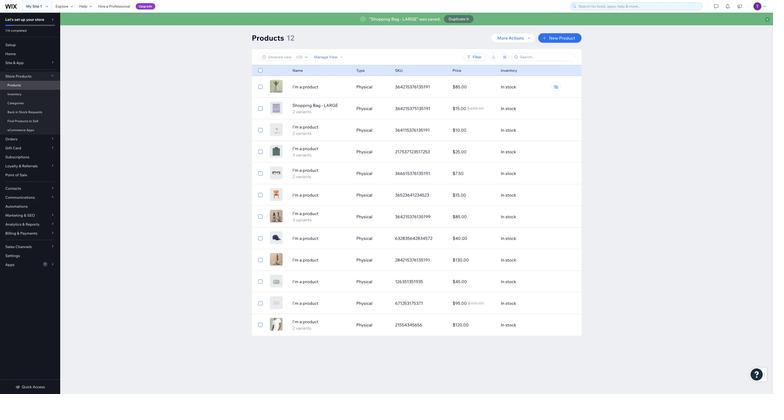 Task type: locate. For each thing, give the bounding box(es) containing it.
i'm a product 3 variants
[[293, 146, 318, 158], [293, 211, 318, 223]]

in stock for 36523641234523
[[501, 193, 516, 198]]

products link
[[0, 81, 60, 90]]

8 physical from the top
[[356, 236, 372, 241]]

& left reports
[[22, 222, 25, 227]]

find products to sell link
[[0, 117, 60, 126]]

site right my
[[32, 4, 39, 9]]

9 in stock link from the top
[[498, 254, 555, 267]]

"shopping bag - large" was saved.
[[369, 16, 441, 22]]

5 in from the top
[[501, 171, 505, 176]]

1 horizontal spatial bag
[[391, 16, 399, 22]]

1 3 from the top
[[293, 152, 295, 158]]

2
[[293, 109, 295, 114], [293, 131, 295, 136], [293, 174, 295, 179], [293, 326, 295, 331]]

3 stock from the top
[[506, 128, 516, 133]]

1 down settings link
[[44, 263, 46, 266]]

$85.00 down the price in the top right of the page
[[453, 84, 467, 90]]

physical link
[[353, 81, 392, 93], [353, 102, 392, 115], [353, 124, 392, 137], [353, 146, 392, 158], [353, 167, 392, 180], [353, 189, 392, 202], [353, 211, 392, 223], [353, 232, 392, 245], [353, 254, 392, 267], [353, 275, 392, 288], [353, 297, 392, 310], [353, 319, 392, 331]]

0 vertical spatial -
[[400, 16, 402, 22]]

12 physical from the top
[[356, 323, 372, 328]]

1 vertical spatial i'm a product 3 variants
[[293, 211, 318, 223]]

1 $85.00 link from the top
[[450, 81, 498, 93]]

loyalty & referrals
[[5, 164, 38, 169]]

4 physical link from the top
[[353, 146, 392, 158]]

stock for 126351351935
[[506, 279, 516, 284]]

0 horizontal spatial 12
[[287, 33, 294, 43]]

2 3 from the top
[[293, 217, 295, 223]]

& left app
[[13, 60, 15, 65]]

sku
[[395, 68, 403, 73]]

bag left large
[[313, 103, 321, 108]]

2 i'm a product 2 variants from the top
[[293, 168, 318, 179]]

variants for 217537123517253
[[296, 152, 312, 158]]

in for 364215375135191
[[501, 106, 505, 111]]

& for billing
[[17, 231, 19, 236]]

9 in from the top
[[501, 258, 505, 263]]

10 in stock link from the top
[[498, 275, 555, 288]]

3 physical from the top
[[356, 128, 372, 133]]

billing & payments button
[[0, 229, 60, 238]]

1 i'm a product 2 variants from the top
[[293, 124, 318, 136]]

3 in stock link from the top
[[498, 124, 555, 137]]

5 in stock link from the top
[[498, 167, 555, 180]]

in
[[501, 84, 505, 90], [501, 106, 505, 111], [501, 128, 505, 133], [501, 149, 505, 155], [501, 171, 505, 176], [501, 193, 505, 198], [501, 214, 505, 219], [501, 236, 505, 241], [501, 258, 505, 263], [501, 279, 505, 284], [501, 301, 505, 306], [501, 323, 505, 328]]

& left seo at bottom
[[24, 213, 26, 218]]

$7.50
[[453, 171, 464, 176]]

0 horizontal spatial site
[[5, 60, 12, 65]]

stock
[[506, 84, 516, 90], [506, 106, 516, 111], [506, 128, 516, 133], [506, 149, 516, 155], [506, 171, 516, 176], [506, 193, 516, 198], [506, 214, 516, 219], [506, 236, 516, 241], [506, 258, 516, 263], [506, 279, 516, 284], [506, 301, 516, 306], [506, 323, 516, 328]]

2 $85.00 link from the top
[[450, 211, 498, 223]]

5 product from the top
[[303, 193, 318, 198]]

5 stock from the top
[[506, 171, 516, 176]]

1 right my
[[40, 4, 42, 9]]

0 horizontal spatial 1
[[40, 4, 42, 9]]

i'm a product link for 364215376135191
[[289, 84, 353, 90]]

apps down settings on the left
[[5, 263, 14, 267]]

3 2 from the top
[[293, 174, 295, 179]]

Search for tools, apps, help & more... field
[[577, 3, 700, 10]]

11 stock from the top
[[506, 301, 516, 306]]

0 vertical spatial apps
[[26, 128, 34, 132]]

1 vertical spatial $85.00 link
[[450, 211, 498, 223]]

1 horizontal spatial to
[[455, 16, 459, 22]]

$10.00 link
[[450, 124, 498, 137]]

0 horizontal spatial bag
[[313, 103, 321, 108]]

126351351935 link
[[392, 275, 450, 288]]

$85.00 for 364215376135199
[[453, 214, 467, 219]]

10 stock from the top
[[506, 279, 516, 284]]

1 $15.00 from the top
[[453, 106, 466, 111]]

quick access button
[[15, 385, 45, 390]]

$85.00 link for 364215376135199
[[450, 211, 498, 223]]

i'm a product for 36523641234523
[[293, 193, 318, 198]]

3 for 217537123517253
[[293, 152, 295, 158]]

physical link for 364215376135199
[[353, 211, 392, 223]]

6 in stock from the top
[[501, 193, 516, 198]]

6 stock from the top
[[506, 193, 516, 198]]

physical link for 284215376135191
[[353, 254, 392, 267]]

site down home
[[5, 60, 12, 65]]

1 vertical spatial i'm a product 2 variants
[[293, 168, 318, 179]]

able
[[446, 16, 454, 22]]

up
[[21, 17, 25, 22]]

add payment method link
[[480, 16, 523, 22]]

$499.99
[[467, 106, 484, 111]]

i'm a product link for 126351351935
[[289, 279, 353, 285]]

apps down find products to sell link
[[26, 128, 34, 132]]

$15.00 inside $15.00 link
[[453, 193, 466, 198]]

11 in stock from the top
[[501, 301, 516, 306]]

bag inside alert
[[391, 16, 399, 22]]

12 up name
[[298, 55, 301, 59]]

1 vertical spatial 1
[[44, 263, 46, 266]]

0 vertical spatial i'm a product 2 variants
[[293, 124, 318, 136]]

1 vertical spatial 12
[[298, 55, 301, 59]]

setup
[[5, 43, 16, 47]]

0 vertical spatial $85.00
[[453, 84, 467, 90]]

1 i'm from the top
[[293, 84, 299, 90]]

stock for 364215376135191
[[506, 84, 516, 90]]

4 in from the top
[[501, 149, 505, 155]]

0 vertical spatial 12
[[287, 33, 294, 43]]

4 in stock from the top
[[501, 149, 516, 155]]

2 for 21554345656
[[293, 326, 295, 331]]

6 i'm a product link from the top
[[289, 300, 353, 307]]

0 horizontal spatial to
[[29, 119, 32, 123]]

find
[[7, 119, 14, 123]]

payment
[[369, 16, 387, 22]]

& right the 'loyalty'
[[19, 164, 21, 169]]

2 $15.00 from the top
[[453, 193, 466, 198]]

0 vertical spatial inventory
[[501, 68, 517, 73]]

let's
[[5, 17, 14, 22]]

be
[[440, 16, 445, 22]]

364215376135199
[[395, 214, 431, 219]]

1 vertical spatial apps
[[5, 263, 14, 267]]

1 i'm a product link from the top
[[289, 84, 353, 90]]

alert
[[60, 13, 773, 25]]

1/6 completed
[[5, 29, 27, 32]]

632835642834572
[[395, 236, 432, 241]]

4 product from the top
[[303, 168, 318, 173]]

0 vertical spatial $15.00
[[453, 106, 466, 111]]

671253175371
[[395, 301, 423, 306]]

in for 671253175371
[[501, 301, 505, 306]]

7 in stock from the top
[[501, 214, 516, 219]]

1 inside sidebar element
[[44, 263, 46, 266]]

large"
[[402, 16, 418, 22]]

i'm a product 3 variants for 364215376135199
[[293, 211, 318, 223]]

sale
[[20, 173, 27, 177]]

6 in from the top
[[501, 193, 505, 198]]

point of sale link
[[0, 171, 60, 180]]

physical for 36523641234523
[[356, 193, 372, 198]]

$95.00
[[453, 301, 467, 306]]

$85.00 link up $40.00 "link"
[[450, 211, 498, 223]]

physical for 632835642834572
[[356, 236, 372, 241]]

products inside popup button
[[16, 74, 31, 79]]

6 in stock link from the top
[[498, 189, 555, 202]]

1 in stock link from the top
[[498, 81, 555, 93]]

1 vertical spatial site
[[5, 60, 12, 65]]

$25.00 link
[[450, 146, 498, 158]]

21554345656
[[395, 323, 422, 328]]

3 i'm a product from the top
[[293, 236, 318, 241]]

8 in from the top
[[501, 236, 505, 241]]

ecommerce apps
[[7, 128, 34, 132]]

2 in stock link from the top
[[498, 102, 555, 115]]

& for loyalty
[[19, 164, 21, 169]]

1 stock from the top
[[506, 84, 516, 90]]

1 vertical spatial bag
[[313, 103, 321, 108]]

products up the ecommerce apps
[[15, 119, 28, 123]]

hire
[[98, 4, 105, 9]]

bag
[[391, 16, 399, 22], [313, 103, 321, 108]]

$45.00
[[453, 279, 467, 284]]

4 stock from the top
[[506, 149, 516, 155]]

$15.00
[[453, 106, 466, 111], [453, 193, 466, 198]]

marketing & seo
[[5, 213, 35, 218]]

3 i'm from the top
[[293, 146, 299, 151]]

haven't
[[328, 16, 343, 22]]

10 i'm from the top
[[293, 301, 299, 306]]

5 i'm a product from the top
[[293, 279, 318, 284]]

$15.00 left $499.99
[[453, 106, 466, 111]]

2 physical from the top
[[356, 106, 372, 111]]

in stock for 126351351935
[[501, 279, 516, 284]]

stock for 364215375135191
[[506, 106, 516, 111]]

my site 1
[[26, 4, 42, 9]]

$85.00 up $40.00
[[453, 214, 467, 219]]

284215376135191
[[395, 258, 430, 263]]

1 $85.00 from the top
[[453, 84, 467, 90]]

1 vertical spatial $85.00
[[453, 214, 467, 219]]

$15.00 down $7.50
[[453, 193, 466, 198]]

physical for 364215376135191
[[356, 84, 372, 90]]

1 i'm a product 3 variants from the top
[[293, 146, 318, 158]]

pay
[[460, 16, 468, 22]]

bag inside the 'shopping bag - large 2 variants'
[[313, 103, 321, 108]]

3 physical link from the top
[[353, 124, 392, 137]]

- inside the 'shopping bag - large 2 variants'
[[322, 103, 323, 108]]

in stock link for 126351351935
[[498, 275, 555, 288]]

- for large
[[322, 103, 323, 108]]

5 i'm a product link from the top
[[289, 279, 353, 285]]

manage
[[314, 55, 328, 59]]

11 in stock link from the top
[[498, 297, 555, 310]]

12 for products 12
[[287, 33, 294, 43]]

366615376135191
[[395, 171, 430, 176]]

in stock for 364215376135191
[[501, 84, 516, 90]]

0 vertical spatial $85.00 link
[[450, 81, 498, 93]]

1 vertical spatial to
[[29, 119, 32, 123]]

$85.00 for 364215376135191
[[453, 84, 467, 90]]

analytics
[[5, 222, 21, 227]]

671253175371 link
[[392, 297, 450, 310]]

i'm a product 2 variants for 21554345656
[[293, 319, 318, 331]]

8 stock from the top
[[506, 236, 516, 241]]

home link
[[0, 49, 60, 58]]

364215376135191 link
[[392, 81, 450, 93]]

11 physical from the top
[[356, 301, 372, 306]]

6 product from the top
[[303, 211, 318, 216]]

- left large
[[322, 103, 323, 108]]

2 for 366615376135191
[[293, 174, 295, 179]]

in stock
[[501, 84, 516, 90], [501, 106, 516, 111], [501, 128, 516, 133], [501, 149, 516, 155], [501, 171, 516, 176], [501, 193, 516, 198], [501, 214, 516, 219], [501, 236, 516, 241], [501, 258, 516, 263], [501, 279, 516, 284], [501, 301, 516, 306], [501, 323, 516, 328]]

referrals
[[22, 164, 38, 169]]

to left pay
[[455, 16, 459, 22]]

2 i'm a product 3 variants from the top
[[293, 211, 318, 223]]

0 vertical spatial i'm a product 3 variants
[[293, 146, 318, 158]]

channels
[[16, 245, 32, 249]]

products up products link
[[16, 74, 31, 79]]

3 in from the top
[[501, 128, 505, 133]]

i'm a product 2 variants for 364115376135191
[[293, 124, 318, 136]]

i'm a product 2 variants for 366615376135191
[[293, 168, 318, 179]]

bag left large"
[[391, 16, 399, 22]]

0 vertical spatial 3
[[293, 152, 295, 158]]

1 horizontal spatial site
[[32, 4, 39, 9]]

2 vertical spatial i'm a product 2 variants
[[293, 319, 318, 331]]

None checkbox
[[258, 67, 262, 74], [258, 84, 262, 90], [258, 105, 262, 112], [258, 127, 262, 133], [258, 149, 262, 155], [258, 279, 262, 285], [258, 322, 262, 328], [258, 67, 262, 74], [258, 84, 262, 90], [258, 105, 262, 112], [258, 127, 262, 133], [258, 149, 262, 155], [258, 279, 262, 285], [258, 322, 262, 328]]

$15.00 link
[[450, 189, 498, 202]]

physical for 366615376135191
[[356, 171, 372, 176]]

7 physical link from the top
[[353, 211, 392, 223]]

i'm a product link for 671253175371
[[289, 300, 353, 307]]

in for 217537123517253
[[501, 149, 505, 155]]

12 up unsaved view field at the top left of the page
[[287, 33, 294, 43]]

in for 632835642834572
[[501, 236, 505, 241]]

more actions button
[[491, 33, 535, 43]]

$85.00 link
[[450, 81, 498, 93], [450, 211, 498, 223]]

1 horizontal spatial 12
[[298, 55, 301, 59]]

1 vertical spatial inventory
[[7, 92, 22, 96]]

7 in from the top
[[501, 214, 505, 219]]

in for 21554345656
[[501, 323, 505, 328]]

duplicate it button
[[444, 15, 474, 23]]

1 horizontal spatial inventory
[[501, 68, 517, 73]]

11 physical link from the top
[[353, 297, 392, 310]]

1 vertical spatial -
[[322, 103, 323, 108]]

8 physical link from the top
[[353, 232, 392, 245]]

1 vertical spatial $15.00
[[453, 193, 466, 198]]

36523641234523 link
[[392, 189, 450, 202]]

bag for "shopping
[[391, 16, 399, 22]]

variants for 364115376135191
[[296, 131, 311, 136]]

3 in stock from the top
[[501, 128, 516, 133]]

1 horizontal spatial -
[[400, 16, 402, 22]]

physical link for 632835642834572
[[353, 232, 392, 245]]

6 i'm from the top
[[293, 211, 299, 216]]

1 in from the top
[[501, 84, 505, 90]]

categories link
[[0, 99, 60, 108]]

in stock for 671253175371
[[501, 301, 516, 306]]

- left large"
[[400, 16, 402, 22]]

in stock for 366615376135191
[[501, 171, 516, 176]]

0 vertical spatial site
[[32, 4, 39, 9]]

3 i'm a product link from the top
[[289, 235, 353, 242]]

10 in from the top
[[501, 279, 505, 284]]

9 in stock from the top
[[501, 258, 516, 263]]

9 stock from the top
[[506, 258, 516, 263]]

9 i'm from the top
[[293, 279, 299, 284]]

1 horizontal spatial 1
[[44, 263, 46, 266]]

variants inside the 'shopping bag - large 2 variants'
[[296, 109, 311, 114]]

alert containing add payment method
[[60, 13, 773, 25]]

$85.00 link up $499.99
[[450, 81, 498, 93]]

&
[[13, 60, 15, 65], [19, 164, 21, 169], [24, 213, 26, 218], [22, 222, 25, 227], [17, 231, 19, 236]]

- inside alert
[[400, 16, 402, 22]]

contacts
[[5, 186, 21, 191]]

access
[[33, 385, 45, 390]]

11 in from the top
[[501, 301, 505, 306]]

None checkbox
[[258, 170, 262, 177], [258, 192, 262, 198], [258, 214, 262, 220], [258, 235, 262, 242], [258, 257, 262, 263], [258, 300, 262, 307], [258, 170, 262, 177], [258, 192, 262, 198], [258, 214, 262, 220], [258, 235, 262, 242], [258, 257, 262, 263], [258, 300, 262, 307]]

4 physical from the top
[[356, 149, 372, 155]]

9 physical from the top
[[356, 258, 372, 263]]

i'm a product 3 variants for 217537123517253
[[293, 146, 318, 158]]

10 physical link from the top
[[353, 275, 392, 288]]

physical link for 217537123517253
[[353, 146, 392, 158]]

2 product from the top
[[303, 124, 318, 130]]

in for 364215376135191
[[501, 84, 505, 90]]

physical link for 364215376135191
[[353, 81, 392, 93]]

shopping
[[293, 103, 312, 108]]

stock for 36523641234523
[[506, 193, 516, 198]]

12 stock from the top
[[506, 323, 516, 328]]

gift
[[5, 146, 12, 151]]

1 vertical spatial 3
[[293, 217, 295, 223]]

in stock link for 21554345656
[[498, 319, 555, 331]]

0 horizontal spatial inventory
[[7, 92, 22, 96]]

to left 'sell'
[[29, 119, 32, 123]]

gift card button
[[0, 144, 60, 153]]

2 $85.00 from the top
[[453, 214, 467, 219]]

217537123517253 link
[[392, 146, 450, 158]]

3 i'm a product 2 variants from the top
[[293, 319, 318, 331]]

6 physical from the top
[[356, 193, 372, 198]]

in for 364215376135199
[[501, 214, 505, 219]]

site
[[32, 4, 39, 9], [5, 60, 12, 65]]

12 in from the top
[[501, 323, 505, 328]]

physical for 364215375135191
[[356, 106, 372, 111]]

632835642834572 link
[[392, 232, 450, 245]]

2 i'm a product link from the top
[[289, 192, 353, 198]]

physical link for 364215375135191
[[353, 102, 392, 115]]

2 inside the 'shopping bag - large 2 variants'
[[293, 109, 295, 114]]

explore
[[55, 4, 68, 9]]

1/6
[[5, 29, 10, 32]]

0 horizontal spatial -
[[322, 103, 323, 108]]

4 2 from the top
[[293, 326, 295, 331]]

i'm a product for 126351351935
[[293, 279, 318, 284]]

stock for 366615376135191
[[506, 171, 516, 176]]

5 in stock from the top
[[501, 171, 516, 176]]

4 i'm a product from the top
[[293, 258, 318, 263]]

2 stock from the top
[[506, 106, 516, 111]]

help
[[79, 4, 87, 9]]

store products button
[[0, 72, 60, 81]]

sell
[[33, 119, 38, 123]]

6 i'm a product from the top
[[293, 301, 318, 306]]

7 stock from the top
[[506, 214, 516, 219]]

10 in stock from the top
[[501, 279, 516, 284]]

2 in from the top
[[501, 106, 505, 111]]

shopping bag - large 2 variants
[[293, 103, 338, 114]]

0 vertical spatial bag
[[391, 16, 399, 22]]

a
[[106, 4, 108, 9], [366, 16, 368, 22], [300, 84, 302, 90], [300, 124, 302, 130], [300, 146, 302, 151], [300, 168, 302, 173], [300, 193, 302, 198], [300, 211, 302, 216], [300, 236, 302, 241], [300, 258, 302, 263], [300, 279, 302, 284], [300, 301, 302, 306], [300, 319, 302, 325]]

2 2 from the top
[[293, 131, 295, 136]]

products 12
[[252, 33, 294, 43]]

0 vertical spatial to
[[455, 16, 459, 22]]

your
[[26, 17, 34, 22]]

& right billing
[[17, 231, 19, 236]]

5 physical from the top
[[356, 171, 372, 176]]



Task type: vqa. For each thing, say whether or not it's contained in the screenshot.


Task type: describe. For each thing, give the bounding box(es) containing it.
categories
[[7, 101, 24, 105]]

products up unsaved view field at the top left of the page
[[252, 33, 284, 43]]

analytics & reports
[[5, 222, 39, 227]]

won't
[[428, 16, 439, 22]]

a inside alert
[[366, 16, 368, 22]]

i'm a product for 364215376135191
[[293, 84, 318, 90]]

i'm a product for 284215376135191
[[293, 258, 318, 263]]

to inside sidebar element
[[29, 119, 32, 123]]

quick access
[[22, 385, 45, 390]]

actions
[[509, 35, 524, 41]]

physical link for 21554345656
[[353, 319, 392, 331]]

$25.00
[[453, 149, 467, 155]]

reports
[[26, 222, 39, 227]]

1 horizontal spatial apps
[[26, 128, 34, 132]]

364115376135191 link
[[392, 124, 450, 137]]

more
[[497, 35, 508, 41]]

in stock link for 36523641234523
[[498, 189, 555, 202]]

variants for 364215376135199
[[296, 217, 312, 223]]

366615376135191 link
[[392, 167, 450, 180]]

point of sale
[[5, 173, 27, 177]]

$10.00
[[453, 128, 466, 133]]

364215376135191
[[395, 84, 430, 90]]

in stock for 217537123517253
[[501, 149, 516, 155]]

inventory inside sidebar element
[[7, 92, 22, 96]]

method.
[[388, 16, 404, 22]]

physical for 21554345656
[[356, 323, 372, 328]]

$100.00
[[468, 301, 484, 306]]

it
[[466, 17, 469, 21]]

2 for 364115376135191
[[293, 131, 295, 136]]

(
[[296, 55, 298, 59]]

communications
[[5, 195, 35, 200]]

7 product from the top
[[303, 236, 318, 241]]

store
[[5, 74, 15, 79]]

$95.00 $100.00
[[453, 301, 484, 306]]

36523641234523
[[395, 193, 429, 198]]

$85.00 link for 364215376135191
[[450, 81, 498, 93]]

seo
[[27, 213, 35, 218]]

$15.00 $499.99
[[453, 106, 484, 111]]

product
[[559, 35, 575, 41]]

stock for 632835642834572
[[506, 236, 516, 241]]

stock for 671253175371
[[506, 301, 516, 306]]

& for analytics
[[22, 222, 25, 227]]

i'm a product link for 284215376135191
[[289, 257, 353, 263]]

store products
[[5, 74, 31, 79]]

method
[[508, 16, 523, 21]]

add
[[480, 16, 488, 21]]

11 product from the top
[[303, 319, 318, 325]]

$120.00
[[453, 323, 469, 328]]

in stock link for 364115376135191
[[498, 124, 555, 137]]

loyalty
[[5, 164, 18, 169]]

8 product from the top
[[303, 258, 318, 263]]

5 i'm from the top
[[293, 193, 299, 198]]

7 i'm from the top
[[293, 236, 299, 241]]

more actions
[[497, 35, 524, 41]]

in stock link for 284215376135191
[[498, 254, 555, 267]]

upgrade button
[[136, 3, 155, 10]]

0 horizontal spatial apps
[[5, 263, 14, 267]]

you
[[320, 16, 327, 22]]

& for marketing
[[24, 213, 26, 218]]

payment
[[489, 16, 507, 21]]

price
[[453, 68, 461, 73]]

filter
[[473, 55, 482, 59]]

in for 364115376135191
[[501, 128, 505, 133]]

physical link for 671253175371
[[353, 297, 392, 310]]

0 vertical spatial 1
[[40, 4, 42, 9]]

physical for 364215376135199
[[356, 214, 372, 219]]

hire a professional link
[[95, 0, 133, 13]]

physical for 217537123517253
[[356, 149, 372, 155]]

in for 284215376135191
[[501, 258, 505, 263]]

stock
[[19, 110, 28, 114]]

3 for 364215376135199
[[293, 217, 295, 223]]

in for 366615376135191
[[501, 171, 505, 176]]

name
[[293, 68, 303, 73]]

stock for 217537123517253
[[506, 149, 516, 155]]

in stock for 364215375135191
[[501, 106, 516, 111]]

$15.00 for $15.00
[[453, 193, 466, 198]]

4 i'm from the top
[[293, 168, 299, 173]]

)
[[301, 55, 303, 59]]

( 12 )
[[296, 55, 303, 59]]

physical for 671253175371
[[356, 301, 372, 306]]

$15.00 for $15.00 $499.99
[[453, 106, 466, 111]]

physical link for 364115376135191
[[353, 124, 392, 137]]

in stock link for 364215375135191
[[498, 102, 555, 115]]

site inside popup button
[[5, 60, 12, 65]]

physical for 284215376135191
[[356, 258, 372, 263]]

1 product from the top
[[303, 84, 318, 90]]

site & app button
[[0, 58, 60, 67]]

new
[[549, 35, 558, 41]]

in for 36523641234523
[[501, 193, 505, 198]]

in stock link for 671253175371
[[498, 297, 555, 310]]

i'm a product for 632835642834572
[[293, 236, 318, 241]]

variants for 366615376135191
[[296, 174, 311, 179]]

in stock for 21554345656
[[501, 323, 516, 328]]

requests
[[28, 110, 42, 114]]

setup link
[[0, 40, 60, 49]]

$7.50 link
[[450, 167, 498, 180]]

in stock link for 364215376135199
[[498, 211, 555, 223]]

stock for 21554345656
[[506, 323, 516, 328]]

3 product from the top
[[303, 146, 318, 151]]

$120.00 link
[[450, 319, 498, 331]]

364115376135191
[[395, 128, 430, 133]]

new product
[[549, 35, 575, 41]]

9 product from the top
[[303, 279, 318, 284]]

upgrade
[[139, 4, 152, 8]]

billing
[[5, 231, 16, 236]]

back in stock requests
[[7, 110, 42, 114]]

to inside alert
[[455, 16, 459, 22]]

contacts button
[[0, 184, 60, 193]]

$45.00 link
[[450, 275, 498, 288]]

in stock for 632835642834572
[[501, 236, 516, 241]]

physical for 126351351935
[[356, 279, 372, 284]]

variants for 21554345656
[[296, 326, 311, 331]]

2 i'm from the top
[[293, 124, 299, 130]]

settings link
[[0, 251, 60, 260]]

bag for shopping
[[313, 103, 321, 108]]

store
[[35, 17, 44, 22]]

physical for 364115376135191
[[356, 128, 372, 133]]

in stock for 364215376135199
[[501, 214, 516, 219]]

stock for 364215376135199
[[506, 214, 516, 219]]

home
[[5, 52, 16, 56]]

connected
[[344, 16, 365, 22]]

professional
[[109, 4, 130, 9]]

analytics & reports button
[[0, 220, 60, 229]]

i'm a product for 671253175371
[[293, 301, 318, 306]]

physical link for 36523641234523
[[353, 189, 392, 202]]

11 i'm from the top
[[293, 319, 299, 325]]

stock for 284215376135191
[[506, 258, 516, 263]]

ecommerce apps link
[[0, 126, 60, 135]]

large
[[324, 103, 338, 108]]

app
[[16, 60, 24, 65]]

364215376135199 link
[[392, 211, 450, 223]]

quick
[[22, 385, 32, 390]]

- for large"
[[400, 16, 402, 22]]

products down store
[[7, 83, 21, 87]]

$130.00 link
[[450, 254, 498, 267]]

my
[[26, 4, 32, 9]]

automations
[[5, 204, 28, 209]]

364215375135191 link
[[392, 102, 450, 115]]

in for 126351351935
[[501, 279, 505, 284]]

Unsaved view field
[[266, 53, 295, 61]]

marketing & seo button
[[0, 211, 60, 220]]

settings
[[5, 254, 20, 258]]

in stock for 364115376135191
[[501, 128, 516, 133]]

$40.00
[[453, 236, 467, 241]]

point
[[5, 173, 14, 177]]

loyalty & referrals button
[[0, 162, 60, 171]]

communications button
[[0, 193, 60, 202]]

& for site
[[13, 60, 15, 65]]

in stock link for 364215376135191
[[498, 81, 555, 93]]

i'm a product link for 632835642834572
[[289, 235, 353, 242]]

in
[[15, 110, 18, 114]]

in stock for 284215376135191
[[501, 258, 516, 263]]

Search... field
[[518, 53, 573, 61]]

inventory link
[[0, 90, 60, 99]]

of
[[15, 173, 19, 177]]

"shopping bag - large" was saved. alert
[[60, 13, 773, 25]]

in stock link for 217537123517253
[[498, 146, 555, 158]]

10 product from the top
[[303, 301, 318, 306]]

stock for 364115376135191
[[506, 128, 516, 133]]

in stock link for 366615376135191
[[498, 167, 555, 180]]

orders
[[5, 137, 17, 142]]

8 i'm from the top
[[293, 258, 299, 263]]

sidebar element
[[0, 13, 60, 394]]

type
[[356, 68, 365, 73]]

physical link for 126351351935
[[353, 275, 392, 288]]

back in stock requests link
[[0, 108, 60, 117]]

in stock link for 632835642834572
[[498, 232, 555, 245]]

was
[[419, 16, 427, 22]]

i'm a product link for 36523641234523
[[289, 192, 353, 198]]



